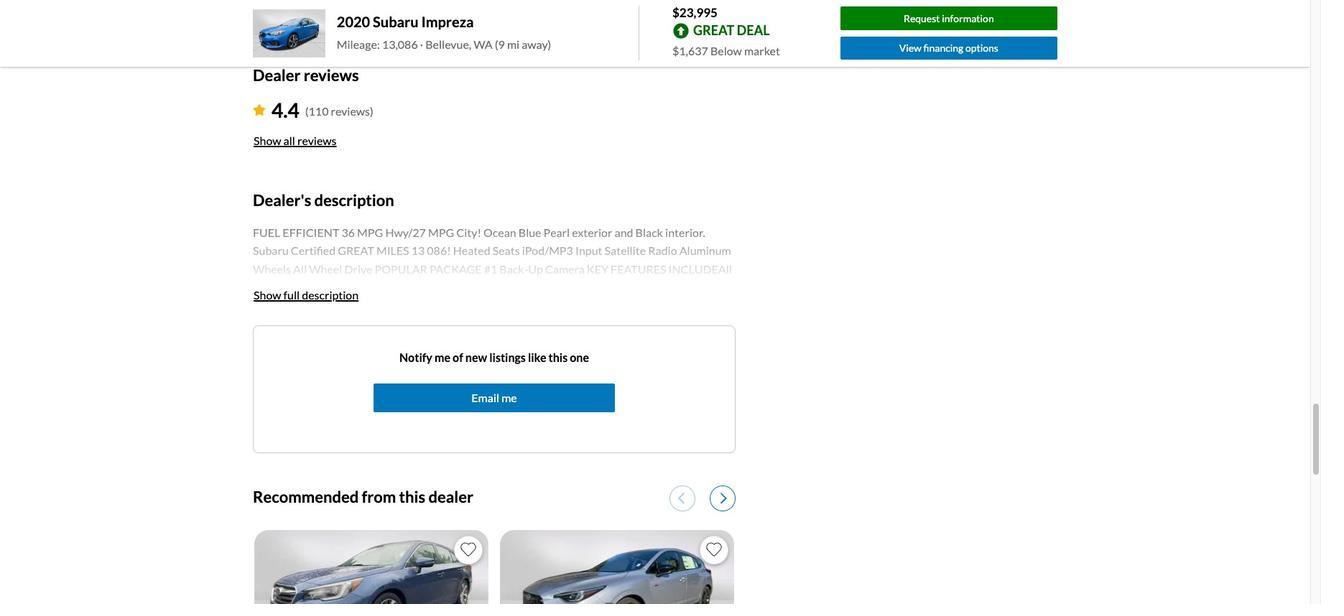 Task type: locate. For each thing, give the bounding box(es) containing it.
satellite up features in the top of the page
[[605, 244, 646, 258]]

heated up option
[[319, 281, 356, 294]]

0 horizontal spatial #1
[[484, 262, 498, 276]]

year/100
[[536, 446, 582, 460]]

0 vertical spatial popular
[[375, 262, 428, 276]]

0 horizontal spatial a
[[423, 391, 429, 405]]

1 vertical spatial and
[[409, 299, 427, 313]]

dimming down homelink
[[522, 354, 568, 368]]

and up features in the top of the page
[[615, 226, 634, 239]]

exterior up packages
[[366, 299, 407, 313]]

on down year/100 on the bottom left of page
[[555, 465, 568, 478]]

radio up key features include at top
[[648, 244, 677, 258]]

2020
[[337, 13, 370, 30]]

0 vertical spatial heated
[[453, 244, 491, 258]]

0 horizontal spatial blue
[[313, 299, 335, 313]]

subaru up wheels
[[253, 244, 289, 258]]

152
[[668, 299, 688, 313]]

all inside fuel efficient 36 mpg hwy/27 mpg city! ocean blue pearl exterior and black interior. subaru certified  great miles 13 086! heated seats  ipod/mp3 input  satellite radio  aluminum wheels  all wheel drive  popular package #1  back-up camera
[[293, 262, 307, 276]]

wheel down wheels
[[253, 281, 286, 294]]

subaru inside fuel efficient 36 mpg hwy/27 mpg city! ocean blue pearl exterior and black interior. subaru certified  great miles 13 086! heated seats  ipod/mp3 input  satellite radio  aluminum wheels  all wheel drive  popular package #1  back-up camera
[[253, 244, 289, 258]]

included up coverage
[[253, 446, 296, 460]]

this
[[549, 351, 568, 364], [399, 487, 426, 507]]

ipod/mp3 inside fuel efficient 36 mpg hwy/27 mpg city! ocean blue pearl exterior and black interior. subaru certified  great miles 13 086! heated seats  ipod/mp3 input  satellite radio  aluminum wheels  all wheel drive  popular package #1  back-up camera
[[522, 244, 573, 258]]

month
[[450, 428, 484, 442]]

000-
[[584, 446, 608, 460]]

reviews)
[[331, 105, 374, 118]]

to inside horsepower calculations based on trim engine configuration. fuel economy calculations based on original manufacturer data for trim engine configuration. please confirm the accuracy of the included equipment by calling us prior to purchase. additional information
[[582, 501, 593, 515]]

radio inside the all wheel drive  heated driver seat  back-up camera  satellite radio  ipod/mp3 input. subaru sport with ocean blue pearl exterior and black interior features a 4 cylinder engine with 152 hp at 6000 rpm*.
[[548, 281, 577, 294]]

trim up prior
[[563, 483, 584, 497]]

part up j201sfl003
[[362, 354, 384, 368]]

engine down mile
[[594, 465, 628, 478]]

reviews inside button
[[298, 134, 337, 148]]

auto- down '&'
[[493, 354, 522, 368]]

included down the original
[[391, 501, 434, 515]]

efficient
[[283, 226, 340, 239]]

to right prior
[[582, 501, 593, 515]]

engine up purchase.
[[587, 483, 620, 497]]

me up package
[[502, 391, 517, 404]]

vehicle
[[362, 446, 399, 460]]

great inside fuel efficient 36 mpg hwy/27 mpg city! ocean blue pearl exterior and black interior. subaru certified  great miles 13 086! heated seats  ipod/mp3 input  satellite radio  aluminum wheels  all wheel drive  popular package #1  back-up camera
[[338, 244, 374, 258]]

from
[[362, 487, 396, 507]]

additional
[[538, 391, 591, 405], [253, 520, 305, 533]]

#1 inside popular package #1 rear bumper applique  part number e771sfl000  auto-dimming mirror w/compass & homelink  part number h501ssg304  all- weather floor liners  part number j501sfl110  auto-dimming exterior mirror w/approach light  part number j201sfl003  cargo tray  part number j501sfl311.
[[529, 317, 543, 331]]

package up '&'
[[475, 317, 527, 331]]

1 horizontal spatial available
[[645, 391, 690, 405]]

rear
[[545, 317, 569, 331]]

great deal
[[694, 22, 770, 38]]

1 vertical spatial radio
[[548, 281, 577, 294]]

homelink
[[504, 336, 556, 350]]

mpg right "36"
[[357, 226, 383, 239]]

seats
[[493, 244, 520, 258]]

back- inside fuel efficient 36 mpg hwy/27 mpg city! ocean blue pearl exterior and black interior. subaru certified  great miles 13 086! heated seats  ipod/mp3 input  satellite radio  aluminum wheels  all wheel drive  popular package #1  back-up camera
[[500, 262, 528, 276]]

1 horizontal spatial drive
[[345, 262, 373, 276]]

0 vertical spatial auto-
[[320, 336, 349, 350]]

2 horizontal spatial subaru
[[664, 281, 700, 294]]

j501sfl110
[[427, 354, 491, 368]]

0 vertical spatial blue
[[519, 226, 542, 239]]

additional down confirm
[[253, 520, 305, 533]]

0 vertical spatial mirror
[[397, 336, 431, 350]]

description up "36"
[[314, 191, 394, 210]]

1 vertical spatial great
[[338, 244, 374, 258]]

1 vertical spatial to
[[509, 428, 520, 442]]

of right accuracy
[[360, 501, 370, 515]]

ocean up rpm*.
[[278, 299, 310, 313]]

0 vertical spatial black
[[636, 226, 663, 239]]

cylinder
[[561, 299, 604, 313]]

dealer reviews
[[253, 65, 359, 85]]

package inside fuel efficient 36 mpg hwy/27 mpg city! ocean blue pearl exterior and black interior. subaru certified  great miles 13 086! heated seats  ipod/mp3 input  satellite radio  aluminum wheels  all wheel drive  popular package #1  back-up camera
[[430, 262, 482, 276]]

with down free on the bottom left of the page
[[301, 465, 323, 478]]

1 horizontal spatial satellite
[[605, 244, 646, 258]]

all up the sport
[[719, 262, 732, 276]]

1 vertical spatial wheel
[[253, 281, 286, 294]]

2 mpg from the left
[[428, 226, 454, 239]]

of
[[453, 351, 463, 364], [360, 501, 370, 515]]

0 horizontal spatial of
[[360, 501, 370, 515]]

ocean inside the all wheel drive  heated driver seat  back-up camera  satellite radio  ipod/mp3 input. subaru sport with ocean blue pearl exterior and black interior features a 4 cylinder engine with 152 hp at 6000 rpm*.
[[278, 299, 310, 313]]

7-
[[525, 446, 536, 460]]

based up the data
[[524, 465, 553, 478]]

show full description button
[[253, 279, 359, 311]]

0 vertical spatial and
[[615, 226, 634, 239]]

package down 086!
[[430, 262, 482, 276]]

ocean up the seats
[[484, 226, 517, 239]]

camera inside the all wheel drive  heated driver seat  back-up camera  satellite radio  ipod/mp3 input. subaru sport with ocean blue pearl exterior and black interior features a 4 cylinder engine with 152 hp at 6000 rpm*.
[[463, 281, 502, 294]]

0 horizontal spatial black
[[430, 299, 457, 313]]

#1 up homelink
[[529, 317, 543, 331]]

subaru inside the all wheel drive  heated driver seat  back-up camera  satellite radio  ipod/mp3 input. subaru sport with ocean blue pearl exterior and black interior features a 4 cylinder engine with 152 hp at 6000 rpm*.
[[664, 281, 700, 294]]

of inside horsepower calculations based on trim engine configuration. fuel economy calculations based on original manufacturer data for trim engine configuration. please confirm the accuracy of the included equipment by calling us prior to purchase. additional information
[[360, 501, 370, 515]]

wheel
[[309, 262, 342, 276], [253, 281, 286, 294]]

0 vertical spatial additional
[[538, 391, 591, 405]]

drive inside fuel efficient 36 mpg hwy/27 mpg city! ocean blue pearl exterior and black interior. subaru certified  great miles 13 086! heated seats  ipod/mp3 input  satellite radio  aluminum wheels  all wheel drive  popular package #1  back-up camera
[[345, 262, 373, 276]]

available down with
[[645, 391, 690, 405]]

reviews right all
[[298, 134, 337, 148]]

1 vertical spatial available
[[478, 446, 523, 460]]

2 horizontal spatial to
[[582, 501, 593, 515]]

0 vertical spatial dimming
[[349, 336, 395, 350]]

floor
[[300, 354, 327, 368]]

0 vertical spatial ocean
[[484, 226, 517, 239]]

0 horizontal spatial additional
[[253, 520, 305, 533]]

1 vertical spatial #1
[[529, 317, 543, 331]]

dealer
[[429, 487, 474, 507]]

satellite inside the all wheel drive  heated driver seat  back-up camera  satellite radio  ipod/mp3 input. subaru sport with ocean blue pearl exterior and black interior features a 4 cylinder engine with 152 hp at 6000 rpm*.
[[505, 281, 546, 294]]

additional down j501sfl311.
[[538, 391, 591, 405]]

show left all
[[254, 134, 281, 148]]

satellite up features
[[505, 281, 546, 294]]

0 horizontal spatial up
[[446, 281, 461, 294]]

1 vertical spatial based
[[363, 483, 393, 497]]

drive up driver
[[345, 262, 373, 276]]

1 horizontal spatial this
[[549, 351, 568, 364]]

0 horizontal spatial ocean
[[278, 299, 310, 313]]

0 vertical spatial great
[[694, 22, 735, 38]]

0 horizontal spatial exterior
[[366, 299, 407, 313]]

subaru up 152
[[664, 281, 700, 294]]

with up 6000
[[253, 299, 275, 313]]

all inside the all wheel drive  heated driver seat  back-up camera  satellite radio  ipod/mp3 input. subaru sport with ocean blue pearl exterior and black interior features a 4 cylinder engine with 152 hp at 6000 rpm*.
[[719, 262, 732, 276]]

black inside fuel efficient 36 mpg hwy/27 mpg city! ocean blue pearl exterior and black interior. subaru certified  great miles 13 086! heated seats  ipod/mp3 input  satellite radio  aluminum wheels  all wheel drive  popular package #1  back-up camera
[[636, 226, 663, 239]]

year
[[253, 409, 275, 423]]

trial
[[486, 428, 507, 442]]

me
[[435, 351, 451, 364], [502, 391, 517, 404]]

ipod/mp3 down key
[[579, 281, 631, 294]]

liners
[[329, 354, 360, 368]]

great
[[694, 22, 735, 38], [338, 244, 374, 258]]

1 horizontal spatial on
[[555, 465, 568, 478]]

1 vertical spatial this
[[399, 487, 426, 507]]

exterior inside the all wheel drive  heated driver seat  back-up camera  satellite radio  ipod/mp3 input. subaru sport with ocean blue pearl exterior and black interior features a 4 cylinder engine with 152 hp at 6000 rpm*.
[[366, 299, 407, 313]]

0 horizontal spatial satellite
[[505, 281, 546, 294]]

show inside show all reviews button
[[254, 134, 281, 148]]

1 all from the left
[[293, 262, 307, 276]]

j501sfl311.
[[534, 373, 600, 386]]

me down w/compass
[[435, 351, 451, 364]]

1 vertical spatial package
[[475, 317, 527, 331]]

1 vertical spatial show
[[254, 288, 281, 302]]

shop with confidence
[[253, 373, 666, 405]]

2 all from the left
[[719, 262, 732, 276]]

to for calculations
[[582, 501, 593, 515]]

1 vertical spatial back-
[[417, 281, 446, 294]]

0 vertical spatial #1
[[484, 262, 498, 276]]

1 horizontal spatial subaru
[[373, 13, 419, 30]]

0 vertical spatial drive
[[345, 262, 373, 276]]

ipod/mp3 left input
[[522, 244, 573, 258]]

a right pass
[[423, 391, 429, 405]]

collision
[[617, 409, 661, 423]]

engine
[[607, 299, 641, 313]]

exterior inside fuel efficient 36 mpg hwy/27 mpg city! ocean blue pearl exterior and black interior. subaru certified  great miles 13 086! heated seats  ipod/mp3 input  satellite radio  aluminum wheels  all wheel drive  popular package #1  back-up camera
[[572, 226, 613, 239]]

data
[[521, 483, 544, 497]]

a inside "vehicles must pass a 152-point inspection  additional coverages available  one- year trial subscription to starlink safety plus package with automatic collision notification 24/7 roadside assistance is included  3-month trial to siriusxm satellite radio programming included  free carfax vehicle history report available  7-year/100 000-mile powertrain coverage with $0 deductible"
[[423, 391, 429, 405]]

0 vertical spatial of
[[453, 351, 463, 364]]

086!
[[427, 244, 451, 258]]

number
[[685, 317, 724, 331], [582, 336, 622, 350], [386, 354, 425, 368], [304, 373, 344, 386], [492, 373, 532, 386]]

available down trial
[[478, 446, 523, 460]]

reviews up the 4.4 (110 reviews)
[[304, 65, 359, 85]]

0 vertical spatial ipod/mp3
[[522, 244, 573, 258]]

1 horizontal spatial and
[[615, 226, 634, 239]]

on left the original
[[395, 483, 408, 497]]

assistance
[[328, 428, 382, 442]]

show inside button
[[254, 288, 281, 302]]

recommended
[[253, 487, 359, 507]]

all
[[284, 134, 295, 148]]

1 horizontal spatial pearl
[[544, 226, 570, 239]]

0 horizontal spatial me
[[435, 351, 451, 364]]

view financing options button
[[841, 37, 1058, 60]]

camera up interior at the left of the page
[[463, 281, 502, 294]]

information
[[942, 12, 995, 24]]

the right confirm
[[294, 501, 311, 515]]

heated inside fuel efficient 36 mpg hwy/27 mpg city! ocean blue pearl exterior and black interior. subaru certified  great miles 13 086! heated seats  ipod/mp3 input  satellite radio  aluminum wheels  all wheel drive  popular package #1  back-up camera
[[453, 244, 491, 258]]

1 horizontal spatial blue
[[519, 226, 542, 239]]

wheel down certified
[[309, 262, 342, 276]]

0 horizontal spatial great
[[338, 244, 374, 258]]

0 vertical spatial satellite
[[605, 244, 646, 258]]

key
[[587, 262, 609, 276]]

heated inside the all wheel drive  heated driver seat  back-up camera  satellite radio  ipod/mp3 input. subaru sport with ocean blue pearl exterior and black interior features a 4 cylinder engine with 152 hp at 6000 rpm*.
[[319, 281, 356, 294]]

part down 152
[[661, 317, 682, 331]]

additional inside "vehicles must pass a 152-point inspection  additional coverages available  one- year trial subscription to starlink safety plus package with automatic collision notification 24/7 roadside assistance is included  3-month trial to siriusxm satellite radio programming included  free carfax vehicle history report available  7-year/100 000-mile powertrain coverage with $0 deductible"
[[538, 391, 591, 405]]

and down seat
[[409, 299, 427, 313]]

programming
[[641, 428, 709, 442]]

great down "36"
[[338, 244, 374, 258]]

available
[[645, 391, 690, 405], [478, 446, 523, 460]]

0 vertical spatial based
[[524, 465, 553, 478]]

1 vertical spatial heated
[[319, 281, 356, 294]]

mirror up shop
[[614, 354, 648, 368]]

popular inside fuel efficient 36 mpg hwy/27 mpg city! ocean blue pearl exterior and black interior. subaru certified  great miles 13 086! heated seats  ipod/mp3 input  satellite radio  aluminum wheels  all wheel drive  popular package #1  back-up camera
[[375, 262, 428, 276]]

blue inside the all wheel drive  heated driver seat  back-up camera  satellite radio  ipod/mp3 input. subaru sport with ocean blue pearl exterior and black interior features a 4 cylinder engine with 152 hp at 6000 rpm*.
[[313, 299, 335, 313]]

option packages
[[315, 317, 420, 331]]

wheel inside fuel efficient 36 mpg hwy/27 mpg city! ocean blue pearl exterior and black interior. subaru certified  great miles 13 086! heated seats  ipod/mp3 input  satellite radio  aluminum wheels  all wheel drive  popular package #1  back-up camera
[[309, 262, 342, 276]]

1 horizontal spatial camera
[[545, 262, 585, 276]]

popular up w/compass
[[420, 317, 473, 331]]

1 vertical spatial up
[[446, 281, 461, 294]]

package inside popular package #1 rear bumper applique  part number e771sfl000  auto-dimming mirror w/compass & homelink  part number h501ssg304  all- weather floor liners  part number j501sfl110  auto-dimming exterior mirror w/approach light  part number j201sfl003  cargo tray  part number j501sfl311.
[[475, 317, 527, 331]]

is
[[384, 428, 392, 442]]

0 vertical spatial package
[[430, 262, 482, 276]]

dealer
[[253, 65, 301, 85]]

back- right seat
[[417, 281, 446, 294]]

auto- down option
[[320, 336, 349, 350]]

0 horizontal spatial calculations
[[301, 483, 361, 497]]

camera inside fuel efficient 36 mpg hwy/27 mpg city! ocean blue pearl exterior and black interior. subaru certified  great miles 13 086! heated seats  ipod/mp3 input  satellite radio  aluminum wheels  all wheel drive  popular package #1  back-up camera
[[545, 262, 585, 276]]

wheels
[[253, 262, 291, 276]]

black left interior.
[[636, 226, 663, 239]]

popular package #1 rear bumper applique  part number e771sfl000  auto-dimming mirror w/compass & homelink  part number h501ssg304  all- weather floor liners  part number j501sfl110  auto-dimming exterior mirror w/approach light  part number j201sfl003  cargo tray  part number j501sfl311.
[[253, 317, 724, 386]]

popular up seat
[[375, 262, 428, 276]]

description inside button
[[302, 288, 359, 302]]

2 vertical spatial included
[[391, 501, 434, 515]]

&
[[494, 336, 502, 350]]

included
[[394, 428, 437, 442], [253, 446, 296, 460], [391, 501, 434, 515]]

heated down city!
[[453, 244, 491, 258]]

based down deductible
[[363, 483, 393, 497]]

email me button
[[374, 384, 615, 412]]

0 vertical spatial subaru
[[373, 13, 419, 30]]

to down must
[[367, 409, 378, 423]]

ipod/mp3 inside the all wheel drive  heated driver seat  back-up camera  satellite radio  ipod/mp3 input. subaru sport with ocean blue pearl exterior and black interior features a 4 cylinder engine with 152 hp at 6000 rpm*.
[[579, 281, 631, 294]]

0 horizontal spatial pearl
[[338, 299, 364, 313]]

13,086
[[382, 38, 418, 51]]

calculations up manufacturer
[[462, 465, 521, 478]]

1 vertical spatial auto-
[[493, 354, 522, 368]]

black inside the all wheel drive  heated driver seat  back-up camera  satellite radio  ipod/mp3 input. subaru sport with ocean blue pearl exterior and black interior features a 4 cylinder engine with 152 hp at 6000 rpm*.
[[430, 299, 457, 313]]

exterior up input
[[572, 226, 613, 239]]

blue inside fuel efficient 36 mpg hwy/27 mpg city! ocean blue pearl exterior and black interior. subaru certified  great miles 13 086! heated seats  ipod/mp3 input  satellite radio  aluminum wheels  all wheel drive  popular package #1  back-up camera
[[519, 226, 542, 239]]

number up all-
[[685, 317, 724, 331]]

dealer's
[[253, 191, 311, 210]]

trim down 000-
[[570, 465, 592, 478]]

fuel
[[253, 226, 280, 239]]

2 show from the top
[[254, 288, 281, 302]]

vehicles must pass a 152-point inspection  additional coverages available  one- year trial subscription to starlink safety plus package with automatic collision notification 24/7 roadside assistance is included  3-month trial to siriusxm satellite radio programming included  free carfax vehicle history report available  7-year/100 000-mile powertrain coverage with $0 deductible
[[253, 391, 723, 478]]

show
[[254, 134, 281, 148], [254, 288, 281, 302]]

1 horizontal spatial to
[[509, 428, 520, 442]]

scroll right image
[[721, 492, 727, 505]]

ipod/mp3
[[522, 244, 573, 258], [579, 281, 631, 294]]

#1 down the seats
[[484, 262, 498, 276]]

1 horizontal spatial additional
[[538, 391, 591, 405]]

0 vertical spatial pearl
[[544, 226, 570, 239]]

e771sfl000
[[253, 336, 318, 350]]

drive down wheels
[[288, 281, 316, 294]]

1 vertical spatial satellite
[[505, 281, 546, 294]]

this down horsepower
[[399, 487, 426, 507]]

2 vertical spatial subaru
[[664, 281, 700, 294]]

3-
[[439, 428, 450, 442]]

all down certified
[[293, 262, 307, 276]]

wheel inside the all wheel drive  heated driver seat  back-up camera  satellite radio  ipod/mp3 input. subaru sport with ocean blue pearl exterior and black interior features a 4 cylinder engine with 152 hp at 6000 rpm*.
[[253, 281, 286, 294]]

subaru up 13,086 at the left of page
[[373, 13, 419, 30]]

1 vertical spatial a
[[423, 391, 429, 405]]

0 vertical spatial available
[[645, 391, 690, 405]]

number down floor
[[304, 373, 344, 386]]

1 vertical spatial black
[[430, 299, 457, 313]]

original
[[410, 483, 448, 497]]

bumper
[[571, 317, 611, 331]]

1 horizontal spatial great
[[694, 22, 735, 38]]

calculations down $0
[[301, 483, 361, 497]]

blue up option
[[313, 299, 335, 313]]

back- down the seats
[[500, 262, 528, 276]]

this right like
[[549, 351, 568, 364]]

0 horizontal spatial the
[[294, 501, 311, 515]]

included up "history"
[[394, 428, 437, 442]]

popular
[[375, 262, 428, 276], [420, 317, 473, 331]]

w/approach
[[650, 354, 711, 368]]

a left 4
[[544, 299, 550, 313]]

mpg up 086!
[[428, 226, 454, 239]]

1 horizontal spatial up
[[528, 262, 543, 276]]

all
[[293, 262, 307, 276], [719, 262, 732, 276]]

a inside the all wheel drive  heated driver seat  back-up camera  satellite radio  ipod/mp3 input. subaru sport with ocean blue pearl exterior and black interior features a 4 cylinder engine with 152 hp at 6000 rpm*.
[[544, 299, 550, 313]]

part up one
[[559, 336, 580, 350]]

impreza
[[421, 13, 474, 30]]

1 horizontal spatial #1
[[529, 317, 543, 331]]

notification
[[663, 409, 723, 423]]

me inside button
[[502, 391, 517, 404]]

1 vertical spatial description
[[302, 288, 359, 302]]

input
[[576, 244, 603, 258]]

0 horizontal spatial on
[[395, 483, 408, 497]]

up up interior at the left of the page
[[446, 281, 461, 294]]

0 vertical spatial on
[[555, 465, 568, 478]]

request information
[[904, 12, 995, 24]]

of down w/compass
[[453, 351, 463, 364]]

to right trial
[[509, 428, 520, 442]]

description up option
[[302, 288, 359, 302]]

1 horizontal spatial calculations
[[462, 465, 521, 478]]

1 vertical spatial ocean
[[278, 299, 310, 313]]

2020 subaru impreza image
[[253, 9, 325, 57]]

ocean inside fuel efficient 36 mpg hwy/27 mpg city! ocean blue pearl exterior and black interior. subaru certified  great miles 13 086! heated seats  ipod/mp3 input  satellite radio  aluminum wheels  all wheel drive  popular package #1  back-up camera
[[484, 226, 517, 239]]

0 vertical spatial reviews
[[304, 65, 359, 85]]

1 show from the top
[[254, 134, 281, 148]]

black left interior at the left of the page
[[430, 299, 457, 313]]

dimming down option packages
[[349, 336, 395, 350]]

1 vertical spatial blue
[[313, 299, 335, 313]]

one
[[570, 351, 589, 364]]

1 horizontal spatial based
[[524, 465, 553, 478]]

1 vertical spatial exterior
[[366, 299, 407, 313]]

0 vertical spatial this
[[549, 351, 568, 364]]

carfax
[[323, 446, 360, 460]]

mirror up the notify
[[397, 336, 431, 350]]

confidence
[[253, 391, 327, 405]]

free
[[298, 446, 321, 460]]

1 horizontal spatial mpg
[[428, 226, 454, 239]]

up up features
[[528, 262, 543, 276]]

radio up 4
[[548, 281, 577, 294]]

subaru
[[373, 13, 419, 30], [253, 244, 289, 258], [664, 281, 700, 294]]

with down input.
[[643, 299, 666, 313]]

0 vertical spatial back-
[[500, 262, 528, 276]]

the down deductible
[[372, 501, 389, 515]]

request
[[904, 12, 940, 24]]

0 horizontal spatial this
[[399, 487, 426, 507]]

show for option packages
[[254, 288, 281, 302]]

0 horizontal spatial camera
[[463, 281, 502, 294]]

camera down input
[[545, 262, 585, 276]]

cargo
[[412, 373, 442, 386]]

blue up the seats
[[519, 226, 542, 239]]

to for must
[[509, 428, 520, 442]]

1 horizontal spatial back-
[[500, 262, 528, 276]]

1 vertical spatial pearl
[[338, 299, 364, 313]]

1 horizontal spatial auto-
[[493, 354, 522, 368]]

great up below
[[694, 22, 735, 38]]

show left full
[[254, 288, 281, 302]]

black
[[636, 226, 663, 239], [430, 299, 457, 313]]

h501ssg304
[[624, 336, 693, 350]]

0 vertical spatial camera
[[545, 262, 585, 276]]



Task type: vqa. For each thing, say whether or not it's contained in the screenshot.
engine
yes



Task type: describe. For each thing, give the bounding box(es) containing it.
additional inside horsepower calculations based on trim engine configuration. fuel economy calculations based on original manufacturer data for trim engine configuration. please confirm the accuracy of the included equipment by calling us prior to purchase. additional information
[[253, 520, 305, 533]]

star image
[[253, 104, 266, 116]]

0 vertical spatial calculations
[[462, 465, 521, 478]]

us
[[542, 501, 553, 515]]

prior
[[555, 501, 580, 515]]

part up the email
[[469, 373, 490, 386]]

(9
[[495, 38, 505, 51]]

coverages
[[593, 391, 643, 405]]

subscription
[[302, 409, 365, 423]]

(110
[[305, 105, 329, 118]]

horsepower
[[396, 465, 459, 478]]

deductible
[[341, 465, 394, 478]]

include
[[669, 262, 719, 276]]

sport
[[702, 281, 730, 294]]

subaru inside 2020 subaru impreza mileage: 13,086 · bellevue, wa (9 mi away)
[[373, 13, 419, 30]]

exterior
[[570, 354, 611, 368]]

siriusxm
[[522, 428, 568, 442]]

and inside fuel efficient 36 mpg hwy/27 mpg city! ocean blue pearl exterior and black interior. subaru certified  great miles 13 086! heated seats  ipod/mp3 input  satellite radio  aluminum wheels  all wheel drive  popular package #1  back-up camera
[[615, 226, 634, 239]]

1 the from the left
[[294, 501, 311, 515]]

applique
[[613, 317, 659, 331]]

and inside the all wheel drive  heated driver seat  back-up camera  satellite radio  ipod/mp3 input. subaru sport with ocean blue pearl exterior and black interior features a 4 cylinder engine with 152 hp at 6000 rpm*.
[[409, 299, 427, 313]]

coverage
[[253, 465, 299, 478]]

popular inside popular package #1 rear bumper applique  part number e771sfl000  auto-dimming mirror w/compass & homelink  part number h501ssg304  all- weather floor liners  part number j501sfl110  auto-dimming exterior mirror w/approach light  part number j201sfl003  cargo tray  part number j501sfl311.
[[420, 317, 473, 331]]

me for notify
[[435, 351, 451, 364]]

calling
[[507, 501, 539, 515]]

0 horizontal spatial dimming
[[349, 336, 395, 350]]

package
[[494, 409, 535, 423]]

1 vertical spatial configuration.
[[622, 483, 692, 497]]

part up confidence
[[281, 373, 302, 386]]

0 vertical spatial engine
[[594, 465, 628, 478]]

0 horizontal spatial auto-
[[320, 336, 349, 350]]

key features include
[[587, 262, 719, 276]]

economy
[[253, 483, 299, 497]]

information
[[308, 520, 368, 533]]

152-
[[431, 391, 455, 405]]

miles
[[377, 244, 409, 258]]

1 vertical spatial included
[[253, 446, 296, 460]]

4.4 (110 reviews)
[[272, 98, 374, 122]]

bellevue,
[[426, 38, 472, 51]]

dealer's description
[[253, 191, 394, 210]]

interior
[[460, 299, 498, 313]]

hwy/27
[[386, 226, 426, 239]]

0 vertical spatial configuration.
[[630, 465, 700, 478]]

satellite inside fuel efficient 36 mpg hwy/27 mpg city! ocean blue pearl exterior and black interior. subaru certified  great miles 13 086! heated seats  ipod/mp3 input  satellite radio  aluminum wheels  all wheel drive  popular package #1  back-up camera
[[605, 244, 646, 258]]

0 horizontal spatial mirror
[[397, 336, 431, 350]]

0 vertical spatial included
[[394, 428, 437, 442]]

scroll left image
[[678, 492, 685, 505]]

13
[[412, 244, 425, 258]]

2019 subaru legacy image
[[254, 530, 489, 604]]

city!
[[457, 226, 482, 239]]

vehicles
[[327, 391, 369, 405]]

number up the cargo on the left bottom
[[386, 354, 425, 368]]

up inside fuel efficient 36 mpg hwy/27 mpg city! ocean blue pearl exterior and black interior. subaru certified  great miles 13 086! heated seats  ipod/mp3 input  satellite radio  aluminum wheels  all wheel drive  popular package #1  back-up camera
[[528, 262, 543, 276]]

2024 subaru impreza image
[[500, 530, 735, 604]]

shop
[[602, 373, 633, 386]]

back- inside the all wheel drive  heated driver seat  back-up camera  satellite radio  ipod/mp3 input. subaru sport with ocean blue pearl exterior and black interior features a 4 cylinder engine with 152 hp at 6000 rpm*.
[[417, 281, 446, 294]]

number down bumper on the left
[[582, 336, 622, 350]]

show for 4.4
[[254, 134, 281, 148]]

2020 subaru impreza mileage: 13,086 · bellevue, wa (9 mi away)
[[337, 13, 552, 51]]

mileage:
[[337, 38, 380, 51]]

financing
[[924, 42, 964, 54]]

show full description
[[254, 288, 359, 302]]

radio inside fuel efficient 36 mpg hwy/27 mpg city! ocean blue pearl exterior and black interior. subaru certified  great miles 13 086! heated seats  ipod/mp3 input  satellite radio  aluminum wheels  all wheel drive  popular package #1  back-up camera
[[648, 244, 677, 258]]

by
[[493, 501, 505, 515]]

full
[[284, 288, 300, 302]]

up inside the all wheel drive  heated driver seat  back-up camera  satellite radio  ipod/mp3 input. subaru sport with ocean blue pearl exterior and black interior features a 4 cylinder engine with 152 hp at 6000 rpm*.
[[446, 281, 461, 294]]

j201sfl003
[[346, 373, 410, 386]]

confirm
[[253, 501, 292, 515]]

report
[[441, 446, 476, 460]]

#1 inside fuel efficient 36 mpg hwy/27 mpg city! ocean blue pearl exterior and black interior. subaru certified  great miles 13 086! heated seats  ipod/mp3 input  satellite radio  aluminum wheels  all wheel drive  popular package #1  back-up camera
[[484, 262, 498, 276]]

market
[[745, 43, 780, 57]]

safety
[[436, 409, 468, 423]]

$0
[[325, 465, 339, 478]]

aluminum
[[680, 244, 731, 258]]

4
[[552, 299, 559, 313]]

purchase.
[[595, 501, 644, 515]]

with up siriusxm
[[537, 409, 560, 423]]

one-
[[692, 391, 718, 405]]

listings
[[490, 351, 526, 364]]

0 vertical spatial trim
[[570, 465, 592, 478]]

1 mpg from the left
[[357, 226, 383, 239]]

0 vertical spatial description
[[314, 191, 394, 210]]

pearl inside fuel efficient 36 mpg hwy/27 mpg city! ocean blue pearl exterior and black interior. subaru certified  great miles 13 086! heated seats  ipod/mp3 input  satellite radio  aluminum wheels  all wheel drive  popular package #1  back-up camera
[[544, 226, 570, 239]]

0 vertical spatial to
[[367, 409, 378, 423]]

below
[[711, 43, 742, 57]]

1 vertical spatial engine
[[587, 483, 620, 497]]

1 vertical spatial calculations
[[301, 483, 361, 497]]

automatic
[[562, 409, 615, 423]]

seat
[[393, 281, 415, 294]]

email me
[[472, 391, 517, 404]]

2 the from the left
[[372, 501, 389, 515]]

1 horizontal spatial dimming
[[522, 354, 568, 368]]

1 vertical spatial on
[[395, 483, 408, 497]]

recommended from this dealer
[[253, 487, 474, 507]]

request information button
[[841, 7, 1058, 30]]

$23,995
[[673, 5, 718, 20]]

pearl inside the all wheel drive  heated driver seat  back-up camera  satellite radio  ipod/mp3 input. subaru sport with ocean blue pearl exterior and black interior features a 4 cylinder engine with 152 hp at 6000 rpm*.
[[338, 299, 364, 313]]

with
[[635, 373, 666, 386]]

weather
[[253, 354, 298, 368]]

features
[[611, 262, 667, 276]]

new
[[466, 351, 487, 364]]

36
[[342, 226, 355, 239]]

drive inside the all wheel drive  heated driver seat  back-up camera  satellite radio  ipod/mp3 input. subaru sport with ocean blue pearl exterior and black interior features a 4 cylinder engine with 152 hp at 6000 rpm*.
[[288, 281, 316, 294]]

starlink
[[380, 409, 434, 423]]

all wheel drive  heated driver seat  back-up camera  satellite radio  ipod/mp3 input. subaru sport with ocean blue pearl exterior and black interior features a 4 cylinder engine with 152 hp at 6000 rpm*.
[[253, 262, 732, 331]]

features
[[500, 299, 542, 313]]

$1,637
[[673, 43, 709, 57]]

me for email
[[502, 391, 517, 404]]

1 horizontal spatial mirror
[[614, 354, 648, 368]]

option
[[315, 317, 359, 331]]

radio
[[613, 428, 639, 442]]

number up inspection
[[492, 373, 532, 386]]

packages
[[361, 317, 420, 331]]

fuel efficient 36 mpg hwy/27 mpg city! ocean blue pearl exterior and black interior. subaru certified  great miles 13 086! heated seats  ipod/mp3 input  satellite radio  aluminum wheels  all wheel drive  popular package #1  back-up camera
[[253, 226, 731, 276]]

history
[[401, 446, 439, 460]]

like
[[528, 351, 547, 364]]

driver
[[358, 281, 391, 294]]

pass
[[399, 391, 421, 405]]

·
[[420, 38, 423, 51]]

w/compass
[[433, 336, 492, 350]]

notify me of new listings like this one
[[400, 351, 589, 364]]

included inside horsepower calculations based on trim engine configuration. fuel economy calculations based on original manufacturer data for trim engine configuration. please confirm the accuracy of the included equipment by calling us prior to purchase. additional information
[[391, 501, 434, 515]]

1 vertical spatial trim
[[563, 483, 584, 497]]



